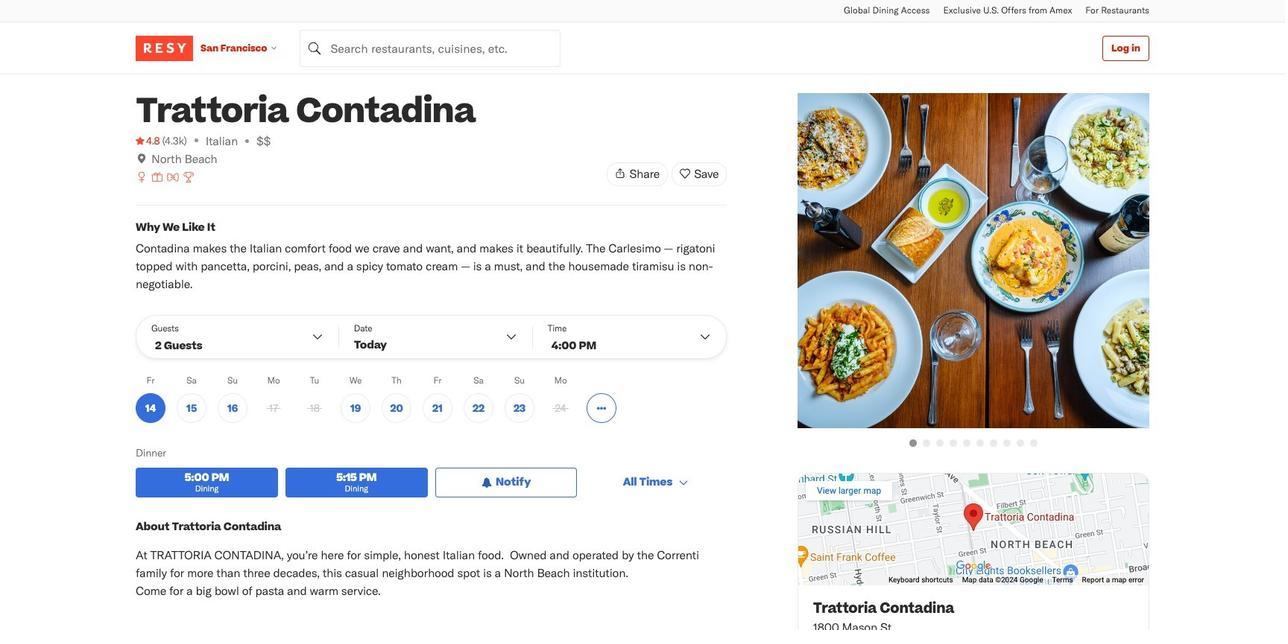Task type: locate. For each thing, give the bounding box(es) containing it.
4.8 out of 5 stars image
[[136, 133, 160, 148]]

None field
[[300, 29, 561, 67]]



Task type: describe. For each thing, give the bounding box(es) containing it.
Search restaurants, cuisines, etc. text field
[[300, 29, 561, 67]]



